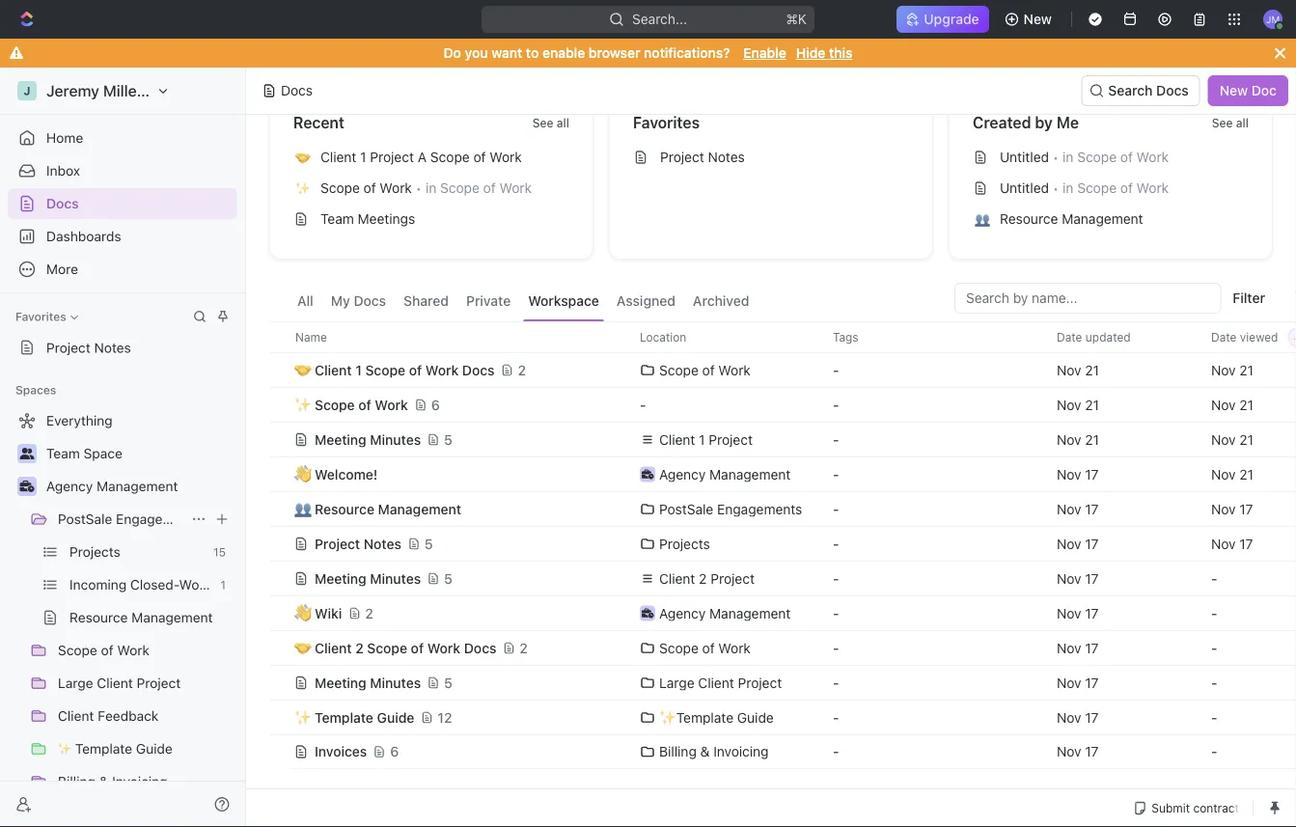 Task type: vqa. For each thing, say whether or not it's contained in the screenshot.
second Minutes
yes



Task type: locate. For each thing, give the bounding box(es) containing it.
2 horizontal spatial template
[[677, 710, 734, 726]]

5 for client 1 project
[[444, 432, 453, 447]]

0 horizontal spatial &
[[99, 774, 109, 790]]

row
[[269, 321, 1297, 353], [269, 351, 1297, 390], [269, 386, 1297, 424], [269, 420, 1297, 459], [269, 457, 1297, 492], [269, 491, 1297, 527], [269, 525, 1297, 563], [269, 559, 1297, 598], [269, 594, 1297, 633], [269, 629, 1297, 668], [269, 664, 1297, 702], [269, 699, 1297, 737], [269, 733, 1297, 771]]

1 vertical spatial project notes
[[46, 340, 131, 356]]

1 horizontal spatial project notes
[[315, 536, 402, 552]]

0 vertical spatial new
[[1024, 11, 1052, 27]]

1 vertical spatial ✨ template guide
[[58, 741, 173, 757]]

0 horizontal spatial billing
[[58, 774, 95, 790]]

✨ inside sidebar navigation
[[58, 741, 71, 757]]

2 large client project from the left
[[58, 675, 181, 691]]

0 horizontal spatial template
[[75, 741, 132, 757]]

1 for client 1 scope of work docs
[[355, 362, 362, 378]]

5 for large client project
[[444, 675, 453, 691]]

meeting
[[315, 432, 367, 447], [315, 571, 367, 587], [315, 675, 367, 691]]

•
[[1053, 150, 1059, 165], [416, 181, 422, 196], [1053, 181, 1059, 196]]

want
[[492, 45, 523, 61]]

resource management inside sidebar navigation
[[70, 610, 213, 626]]

1 vertical spatial billing & invoicing
[[58, 774, 168, 790]]

1 row from the top
[[269, 321, 1297, 353]]

2 large from the left
[[58, 675, 93, 691]]

date inside button
[[1212, 331, 1237, 344]]

row containing client 1 scope of work docs
[[269, 351, 1297, 390]]

sidebar navigation
[[0, 68, 250, 827]]

nov
[[1057, 362, 1082, 378], [1212, 362, 1236, 378], [1057, 397, 1082, 413], [1212, 397, 1236, 413], [1057, 432, 1082, 447], [1212, 432, 1236, 447], [1057, 466, 1082, 482], [1212, 466, 1236, 482], [1057, 501, 1082, 517], [1212, 501, 1236, 517], [1057, 536, 1082, 552], [1212, 536, 1236, 552], [1057, 571, 1082, 587], [1057, 605, 1082, 621], [1057, 640, 1082, 656], [1057, 675, 1082, 691], [1057, 710, 1082, 726], [1057, 744, 1082, 760]]

1 large from the left
[[659, 675, 695, 691]]

filter button
[[1225, 283, 1273, 314]]

2 minutes from the top
[[370, 571, 421, 587]]

0 horizontal spatial date
[[1057, 331, 1083, 344]]

1 horizontal spatial billing & invoicing
[[659, 744, 769, 760]]

1 horizontal spatial large client project
[[659, 675, 782, 691]]

1 see all from the left
[[533, 116, 570, 129]]

filter
[[1233, 290, 1266, 306]]

all for created by me
[[1237, 116, 1249, 129]]

meeting up welcome!
[[315, 432, 367, 447]]

agency management down client 1 project
[[659, 466, 791, 482]]

tab list
[[293, 283, 754, 321]]

team
[[321, 211, 354, 227], [46, 446, 80, 461]]

0 horizontal spatial all
[[557, 116, 570, 129]]

1 inside tree
[[221, 578, 226, 592]]

date for date viewed
[[1212, 331, 1237, 344]]

cell inside row
[[269, 352, 291, 387]]

search docs
[[1109, 83, 1189, 98]]

team for team meetings
[[321, 211, 354, 227]]

client for client 1 project a scope of work
[[321, 149, 357, 165]]

engagements down agency management 'link'
[[116, 511, 201, 527]]

team right user group image
[[46, 446, 80, 461]]

1 vertical spatial ✨
[[659, 710, 673, 726]]

resource management
[[1000, 211, 1144, 227], [315, 501, 462, 517], [70, 610, 213, 626]]

project notes
[[660, 149, 745, 165], [46, 340, 131, 356], [315, 536, 402, 552]]

0 horizontal spatial 6
[[390, 744, 399, 760]]

resource management down welcome!
[[315, 501, 462, 517]]

2 vertical spatial notes
[[364, 536, 402, 552]]

feedback
[[98, 708, 159, 724]]

1 horizontal spatial guide
[[377, 710, 415, 726]]

meeting up template guide
[[315, 675, 367, 691]]

everything
[[46, 413, 113, 429]]

of
[[474, 149, 486, 165], [1121, 149, 1133, 165], [364, 180, 376, 196], [483, 180, 496, 196], [1121, 180, 1133, 196], [409, 362, 422, 378], [702, 362, 715, 378], [358, 397, 371, 413], [411, 640, 424, 656], [702, 640, 715, 656], [101, 643, 114, 658]]

see for created by me
[[1212, 116, 1233, 129]]

agency for -
[[659, 605, 706, 621]]

3 meeting from the top
[[315, 675, 367, 691]]

management down welcome! button
[[378, 501, 462, 517]]

table
[[269, 321, 1297, 771]]

2 see all from the left
[[1212, 116, 1249, 129]]

scope of work down location
[[659, 362, 751, 378]]

team meetings
[[321, 211, 415, 227]]

minutes for large client project
[[370, 675, 421, 691]]

row containing template guide
[[269, 699, 1297, 737]]

1 for client 1 project a scope of work
[[360, 149, 366, 165]]

2 horizontal spatial resource
[[1000, 211, 1059, 227]]

0 horizontal spatial project notes link
[[8, 332, 238, 363]]

do
[[444, 45, 461, 61]]

docs link
[[8, 188, 238, 219]]

1 vertical spatial &
[[99, 774, 109, 790]]

0 horizontal spatial ✨ template guide
[[58, 741, 173, 757]]

see down to
[[533, 116, 554, 129]]

resource management inside button
[[315, 501, 462, 517]]

1 see all button from the left
[[525, 111, 577, 134]]

1 vertical spatial billing
[[58, 774, 95, 790]]

meeting minutes up welcome!
[[315, 432, 421, 447]]

0 horizontal spatial resource
[[70, 610, 128, 626]]

0 vertical spatial &
[[701, 744, 710, 760]]

0 vertical spatial invoicing
[[714, 744, 769, 760]]

scope of work
[[659, 362, 751, 378], [315, 397, 408, 413], [659, 640, 751, 656], [58, 643, 150, 658]]

all
[[557, 116, 570, 129], [1237, 116, 1249, 129]]

tree
[[8, 405, 245, 827]]

workspace button
[[523, 283, 604, 321]]

1 vertical spatial untitled
[[1000, 180, 1050, 196]]

client 2 scope of work docs
[[315, 640, 497, 656]]

1 all from the left
[[557, 116, 570, 129]]

billing & invoicing link
[[58, 767, 234, 797]]

6 row from the top
[[269, 491, 1297, 527]]

agency down client 2 project
[[659, 605, 706, 621]]

see all down enable
[[533, 116, 570, 129]]

management down team space link
[[97, 478, 178, 494]]

private button
[[462, 283, 516, 321]]

resource management up scope of work link
[[70, 610, 213, 626]]

you
[[465, 45, 488, 61]]

tree containing everything
[[8, 405, 245, 827]]

1 horizontal spatial 6
[[431, 397, 440, 413]]

1 horizontal spatial billing
[[659, 744, 697, 760]]

2 vertical spatial minutes
[[370, 675, 421, 691]]

large client project link
[[58, 668, 234, 699]]

agency management down 'space'
[[46, 478, 178, 494]]

see all button
[[525, 111, 577, 134], [1205, 111, 1257, 134]]

client 1 scope of work docs
[[315, 362, 495, 378]]

1 vertical spatial 6
[[390, 744, 399, 760]]

resource inside tree
[[70, 610, 128, 626]]

0 vertical spatial project notes link
[[626, 142, 917, 173]]

see all button down enable
[[525, 111, 577, 134]]

0 vertical spatial meeting minutes
[[315, 432, 421, 447]]

see all down new doc button
[[1212, 116, 1249, 129]]

see all button down new doc button
[[1205, 111, 1257, 134]]

0 vertical spatial minutes
[[370, 432, 421, 447]]

client
[[321, 149, 357, 165], [315, 362, 352, 378], [659, 432, 695, 447], [659, 571, 695, 587], [315, 640, 352, 656], [698, 675, 734, 691], [97, 675, 133, 691], [58, 708, 94, 724]]

0 vertical spatial resource management
[[1000, 211, 1144, 227]]

minutes up client 2 scope of work docs
[[370, 571, 421, 587]]

favorites
[[633, 113, 700, 132], [15, 310, 66, 323]]

team left meetings
[[321, 211, 354, 227]]

space
[[84, 446, 122, 461]]

invoicing inside sidebar navigation
[[112, 774, 168, 790]]

business time image
[[642, 470, 654, 479], [642, 609, 654, 618]]

search...
[[632, 11, 687, 27]]

Search by name... text field
[[966, 284, 1210, 313]]

0 horizontal spatial projects
[[70, 544, 120, 560]]

client for client 2 project
[[659, 571, 695, 587]]

1 horizontal spatial notes
[[364, 536, 402, 552]]

1 date from the left
[[1057, 331, 1083, 344]]

meeting for large client project
[[315, 675, 367, 691]]

1 horizontal spatial new
[[1220, 83, 1248, 98]]

1 meeting from the top
[[315, 432, 367, 447]]

minutes for client 1 project
[[370, 432, 421, 447]]

6 down client 1 scope of work docs
[[431, 397, 440, 413]]

incoming
[[70, 577, 127, 593]]

new right the upgrade
[[1024, 11, 1052, 27]]

date for date updated
[[1057, 331, 1083, 344]]

3 row from the top
[[269, 386, 1297, 424]]

created by me
[[973, 113, 1079, 132]]

management inside button
[[378, 501, 462, 517]]

meeting minutes for client 1 project
[[315, 432, 421, 447]]

2 see from the left
[[1212, 116, 1233, 129]]

enable
[[543, 45, 585, 61]]

1 horizontal spatial postsale engagements
[[659, 501, 803, 517]]

agency management
[[659, 466, 791, 482], [46, 478, 178, 494], [659, 605, 791, 621]]

4 row from the top
[[269, 420, 1297, 459]]

scope of work up large client project link
[[58, 643, 150, 658]]

nov 17
[[1057, 466, 1099, 482], [1057, 501, 1099, 517], [1212, 501, 1254, 517], [1057, 536, 1099, 552], [1212, 536, 1254, 552], [1057, 571, 1099, 587], [1057, 605, 1099, 621], [1057, 640, 1099, 656], [1057, 675, 1099, 691], [1057, 710, 1099, 726], [1057, 744, 1099, 760]]

10 row from the top
[[269, 629, 1297, 668]]

resource for resource management link
[[70, 610, 128, 626]]

my docs
[[331, 293, 386, 309]]

row containing invoices
[[269, 733, 1297, 771]]

0 vertical spatial ✨ template guide
[[659, 710, 774, 726]]

resource inside button
[[315, 501, 375, 517]]

search docs button
[[1082, 75, 1201, 106]]

1 horizontal spatial all
[[1237, 116, 1249, 129]]

2 vertical spatial meeting
[[315, 675, 367, 691]]

1 vertical spatial resource
[[315, 501, 375, 517]]

engagements up client 2 project
[[717, 501, 803, 517]]

1 vertical spatial resource management
[[315, 501, 462, 517]]

upgrade
[[924, 11, 980, 27]]

2 horizontal spatial guide
[[737, 710, 774, 726]]

2 vertical spatial resource management
[[70, 610, 213, 626]]

1 horizontal spatial see all
[[1212, 116, 1249, 129]]

2 untitled from the top
[[1000, 180, 1050, 196]]

docs inside button
[[354, 293, 386, 309]]

1 horizontal spatial large
[[659, 675, 695, 691]]

postsale up projects link
[[58, 511, 112, 527]]

meeting minutes up template guide
[[315, 675, 421, 691]]

row containing client 2 scope of work docs
[[269, 629, 1297, 668]]

0 vertical spatial favorites
[[633, 113, 700, 132]]

1 see from the left
[[533, 116, 554, 129]]

postsale engagements inside row
[[659, 501, 803, 517]]

0 horizontal spatial resource management
[[70, 610, 213, 626]]

0 horizontal spatial see all button
[[525, 111, 577, 134]]

17
[[1085, 466, 1099, 482], [1085, 501, 1099, 517], [1240, 501, 1254, 517], [1085, 536, 1099, 552], [1240, 536, 1254, 552], [1085, 571, 1099, 587], [1085, 605, 1099, 621], [1085, 640, 1099, 656], [1085, 675, 1099, 691], [1085, 710, 1099, 726], [1085, 744, 1099, 760]]

0 horizontal spatial large
[[58, 675, 93, 691]]

engagements inside postsale engagements link
[[116, 511, 201, 527]]

project notes link inside sidebar navigation
[[8, 332, 238, 363]]

favorites down "do you want to enable browser notifications? enable hide this"
[[633, 113, 700, 132]]

0 horizontal spatial postsale engagements
[[58, 511, 201, 527]]

postsale down client 1 project
[[659, 501, 714, 517]]

3 meeting minutes from the top
[[315, 675, 421, 691]]

scope inside sidebar navigation
[[58, 643, 97, 658]]

date updated button
[[1046, 322, 1143, 352]]

favorites down the more
[[15, 310, 66, 323]]

inbox
[[46, 163, 80, 179]]

2 meeting minutes from the top
[[315, 571, 421, 587]]

2 meeting from the top
[[315, 571, 367, 587]]

1 horizontal spatial resource
[[315, 501, 375, 517]]

management down client 1 project
[[710, 466, 791, 482]]

management down incoming closed-won deals link
[[132, 610, 213, 626]]

1 horizontal spatial workspace
[[528, 293, 599, 309]]

1 vertical spatial project notes link
[[8, 332, 238, 363]]

meeting up wiki
[[315, 571, 367, 587]]

untitled
[[1000, 149, 1050, 165], [1000, 180, 1050, 196]]

2 vertical spatial resource
[[70, 610, 128, 626]]

all
[[297, 293, 314, 309]]

1 horizontal spatial project notes link
[[626, 142, 917, 173]]

all down new doc button
[[1237, 116, 1249, 129]]

1 minutes from the top
[[370, 432, 421, 447]]

minutes for client 2 project
[[370, 571, 421, 587]]

work inside scope of work link
[[117, 643, 150, 658]]

date inside button
[[1057, 331, 1083, 344]]

all down enable
[[557, 116, 570, 129]]

workspace right private on the top of the page
[[528, 293, 599, 309]]

&
[[701, 744, 710, 760], [99, 774, 109, 790]]

workspace
[[159, 82, 239, 100], [528, 293, 599, 309]]

resource right 👥
[[1000, 211, 1059, 227]]

billing inside sidebar navigation
[[58, 774, 95, 790]]

cell
[[269, 352, 291, 387]]

deals
[[211, 577, 245, 593]]

1 horizontal spatial see all button
[[1205, 111, 1257, 134]]

1 vertical spatial business time image
[[642, 609, 654, 618]]

postsale engagements up projects link
[[58, 511, 201, 527]]

1 vertical spatial untitled • in scope of work
[[1000, 180, 1169, 196]]

projects up client 2 project
[[659, 536, 710, 552]]

1 horizontal spatial invoicing
[[714, 744, 769, 760]]

postsale
[[659, 501, 714, 517], [58, 511, 112, 527]]

2 all from the left
[[1237, 116, 1249, 129]]

1 vertical spatial favorites
[[15, 310, 66, 323]]

2 row from the top
[[269, 351, 1297, 390]]

0 vertical spatial business time image
[[642, 470, 654, 479]]

resource management button
[[293, 492, 617, 527]]

0 horizontal spatial postsale
[[58, 511, 112, 527]]

0 horizontal spatial project notes
[[46, 340, 131, 356]]

template inside ✨ template guide link
[[75, 741, 132, 757]]

hide
[[796, 45, 826, 61]]

tara shultz's workspace, , element
[[17, 81, 37, 100]]

row containing welcome!
[[269, 457, 1297, 492]]

favorites button
[[8, 305, 86, 328]]

workspace right miller's
[[159, 82, 239, 100]]

new button
[[997, 4, 1064, 35]]

workspace inside sidebar navigation
[[159, 82, 239, 100]]

0 vertical spatial workspace
[[159, 82, 239, 100]]

date
[[1057, 331, 1083, 344], [1212, 331, 1237, 344]]

large inside row
[[659, 675, 695, 691]]

date left updated
[[1057, 331, 1083, 344]]

0 horizontal spatial notes
[[94, 340, 131, 356]]

date left viewed
[[1212, 331, 1237, 344]]

see all for recent
[[533, 116, 570, 129]]

invoicing
[[714, 744, 769, 760], [112, 774, 168, 790]]

1 horizontal spatial team
[[321, 211, 354, 227]]

large inside tree
[[58, 675, 93, 691]]

13 row from the top
[[269, 733, 1297, 771]]

1 vertical spatial team
[[46, 446, 80, 461]]

5
[[444, 432, 453, 447], [425, 536, 433, 552], [444, 571, 453, 587], [444, 675, 453, 691]]

see all for created by me
[[1212, 116, 1249, 129]]

updated
[[1086, 331, 1131, 344]]

0 horizontal spatial ✨
[[58, 741, 71, 757]]

0 horizontal spatial workspace
[[159, 82, 239, 100]]

2 business time image from the top
[[642, 609, 654, 618]]

notes inside sidebar navigation
[[94, 340, 131, 356]]

5 for client 2 project
[[444, 571, 453, 587]]

management down client 2 project
[[710, 605, 791, 621]]

postsale engagements link
[[58, 504, 201, 535]]

12 row from the top
[[269, 699, 1297, 737]]

0 vertical spatial 6
[[431, 397, 440, 413]]

1 business time image from the top
[[642, 470, 654, 479]]

1 large client project from the left
[[659, 675, 782, 691]]

1 horizontal spatial see
[[1212, 116, 1233, 129]]

6 down template guide
[[390, 744, 399, 760]]

2 vertical spatial ✨
[[58, 741, 71, 757]]

0 horizontal spatial team
[[46, 446, 80, 461]]

agency down client 1 project
[[659, 466, 706, 482]]

meeting for client 1 project
[[315, 432, 367, 447]]

0 horizontal spatial favorites
[[15, 310, 66, 323]]

business time image for nov 21
[[642, 470, 654, 479]]

new left doc
[[1220, 83, 1248, 98]]

3 minutes from the top
[[370, 675, 421, 691]]

docs inside 'button'
[[1157, 83, 1189, 98]]

0 horizontal spatial see all
[[533, 116, 570, 129]]

1 vertical spatial notes
[[94, 340, 131, 356]]

notes inside table
[[364, 536, 402, 552]]

1 meeting minutes from the top
[[315, 432, 421, 447]]

template
[[315, 710, 374, 726], [677, 710, 734, 726], [75, 741, 132, 757]]

meeting minutes up wiki
[[315, 571, 421, 587]]

row containing resource management
[[269, 491, 1297, 527]]

0 vertical spatial team
[[321, 211, 354, 227]]

1 vertical spatial meeting minutes
[[315, 571, 421, 587]]

upgrade link
[[897, 6, 989, 33]]

work
[[490, 149, 522, 165], [1137, 149, 1169, 165], [380, 180, 412, 196], [500, 180, 532, 196], [1137, 180, 1169, 196], [426, 362, 459, 378], [719, 362, 751, 378], [375, 397, 408, 413], [427, 640, 461, 656], [719, 640, 751, 656], [117, 643, 150, 658]]

0 horizontal spatial billing & invoicing
[[58, 774, 168, 790]]

agency management for nov 21
[[659, 466, 791, 482]]

0 vertical spatial untitled
[[1000, 149, 1050, 165]]

project
[[370, 149, 414, 165], [660, 149, 705, 165], [46, 340, 91, 356], [709, 432, 753, 447], [315, 536, 360, 552], [711, 571, 755, 587], [738, 675, 782, 691], [137, 675, 181, 691]]

postsale inside tree
[[58, 511, 112, 527]]

minutes up welcome!
[[370, 432, 421, 447]]

client for client 1 scope of work docs
[[315, 362, 352, 378]]

see all
[[533, 116, 570, 129], [1212, 116, 1249, 129]]

5 row from the top
[[269, 457, 1297, 492]]

1 horizontal spatial favorites
[[633, 113, 700, 132]]

scope of work down client 1 scope of work docs
[[315, 397, 408, 413]]

agency down "team space"
[[46, 478, 93, 494]]

resource management up search by name... text box
[[1000, 211, 1144, 227]]

billing & invoicing inside sidebar navigation
[[58, 774, 168, 790]]

2 untitled • in scope of work from the top
[[1000, 180, 1169, 196]]

resource down incoming
[[70, 610, 128, 626]]

1 untitled • in scope of work from the top
[[1000, 149, 1169, 165]]

projects up incoming
[[70, 544, 120, 560]]

agency management down client 2 project
[[659, 605, 791, 621]]

0 vertical spatial untitled • in scope of work
[[1000, 149, 1169, 165]]

2 for client 1 scope of work docs
[[503, 362, 511, 378]]

minutes down client 2 scope of work docs
[[370, 675, 421, 691]]

1 vertical spatial meeting
[[315, 571, 367, 587]]

7 row from the top
[[269, 525, 1297, 563]]

1 vertical spatial new
[[1220, 83, 1248, 98]]

0 horizontal spatial new
[[1024, 11, 1052, 27]]

team inside tree
[[46, 446, 80, 461]]

postsale inside table
[[659, 501, 714, 517]]

resource down welcome!
[[315, 501, 375, 517]]

9 row from the top
[[269, 594, 1297, 633]]

2 date from the left
[[1212, 331, 1237, 344]]

1 for client 1 project
[[699, 432, 705, 447]]

2 vertical spatial meeting minutes
[[315, 675, 421, 691]]

see all button for created by me
[[1205, 111, 1257, 134]]

agency inside 'link'
[[46, 478, 93, 494]]

postsale engagements up client 2 project
[[659, 501, 803, 517]]

1 vertical spatial minutes
[[370, 571, 421, 587]]

2 see all button from the left
[[1205, 111, 1257, 134]]

see down new doc button
[[1212, 116, 1233, 129]]



Task type: describe. For each thing, give the bounding box(es) containing it.
management inside 'link'
[[97, 478, 178, 494]]

postsale engagements inside tree
[[58, 511, 201, 527]]

meeting for client 2 project
[[315, 571, 367, 587]]

welcome! button
[[293, 457, 617, 492]]

scope of work down client 2 project
[[659, 640, 751, 656]]

see all button for recent
[[525, 111, 577, 134]]

created
[[973, 113, 1032, 132]]

client for client 2 scope of work docs
[[315, 640, 352, 656]]

tags
[[833, 331, 859, 344]]

1 untitled from the top
[[1000, 149, 1050, 165]]

of inside tree
[[101, 643, 114, 658]]

business time image
[[20, 481, 34, 492]]

6 for invoices
[[390, 744, 399, 760]]

all for recent
[[557, 116, 570, 129]]

tab list containing all
[[293, 283, 754, 321]]

to
[[526, 45, 539, 61]]

new for new
[[1024, 11, 1052, 27]]

0 vertical spatial ✨
[[295, 181, 307, 196]]

incoming closed-won deals
[[70, 577, 245, 593]]

✨ template guide link
[[58, 734, 234, 765]]

name
[[295, 331, 327, 344]]

guide inside tree
[[136, 741, 173, 757]]

viewed
[[1240, 331, 1279, 344]]

resource management for resource management button
[[315, 501, 462, 517]]

row containing scope of work
[[269, 386, 1297, 424]]

projects inside sidebar navigation
[[70, 544, 120, 560]]

user group image
[[20, 448, 34, 460]]

meeting minutes for client 2 project
[[315, 571, 421, 587]]

team meetings link
[[286, 204, 577, 235]]

invoices
[[315, 744, 367, 760]]

0 vertical spatial project notes
[[660, 149, 745, 165]]

1 horizontal spatial projects
[[659, 536, 710, 552]]

scope of work link
[[58, 635, 234, 666]]

jeremy miller's workspace
[[46, 82, 239, 100]]

spaces
[[15, 383, 56, 397]]

won
[[179, 577, 207, 593]]

more
[[46, 261, 78, 277]]

team for team space
[[46, 446, 80, 461]]

0 vertical spatial resource
[[1000, 211, 1059, 227]]

archived button
[[688, 283, 754, 321]]

more button
[[8, 254, 238, 285]]

miller's
[[103, 82, 155, 100]]

private
[[466, 293, 511, 309]]

favorites inside button
[[15, 310, 66, 323]]

agency management for -
[[659, 605, 791, 621]]

1 horizontal spatial &
[[701, 744, 710, 760]]

shared button
[[399, 283, 454, 321]]

2 for client 2 scope of work docs
[[520, 640, 528, 656]]

doc
[[1252, 83, 1277, 98]]

meeting minutes for large client project
[[315, 675, 421, 691]]

everything link
[[8, 405, 234, 436]]

new doc button
[[1208, 75, 1289, 106]]

⌘k
[[786, 11, 807, 27]]

1 horizontal spatial engagements
[[717, 501, 803, 517]]

welcome!
[[315, 466, 378, 482]]

2 for wiki
[[365, 605, 374, 621]]

date updated
[[1057, 331, 1131, 344]]

🤝
[[295, 150, 307, 165]]

resource management link
[[70, 602, 234, 633]]

row containing project notes
[[269, 525, 1297, 563]]

client for client feedback
[[58, 708, 94, 724]]

1 horizontal spatial template
[[315, 710, 374, 726]]

search
[[1109, 83, 1153, 98]]

resource for resource management button
[[315, 501, 375, 517]]

do you want to enable browser notifications? enable hide this
[[444, 45, 853, 61]]

recent
[[293, 113, 345, 132]]

12
[[438, 710, 452, 726]]

assigned button
[[612, 283, 681, 321]]

inbox link
[[8, 155, 238, 186]]

5 for projects
[[425, 536, 433, 552]]

closed-
[[130, 577, 179, 593]]

8 row from the top
[[269, 559, 1297, 598]]

project notes inside sidebar navigation
[[46, 340, 131, 356]]

15
[[213, 545, 226, 559]]

0 vertical spatial notes
[[708, 149, 745, 165]]

a
[[418, 149, 427, 165]]

enable
[[744, 45, 787, 61]]

home
[[46, 130, 83, 146]]

workspace inside button
[[528, 293, 599, 309]]

agency for nov 21
[[659, 466, 706, 482]]

11 row from the top
[[269, 664, 1297, 702]]

projects link
[[70, 537, 206, 568]]

my docs button
[[326, 283, 391, 321]]

notifications?
[[644, 45, 730, 61]]

✨ template guide inside table
[[659, 710, 774, 726]]

client feedback
[[58, 708, 159, 724]]

2 horizontal spatial resource management
[[1000, 211, 1144, 227]]

date viewed
[[1212, 331, 1279, 344]]

jm
[[1267, 13, 1280, 24]]

client 1 project a scope of work
[[321, 149, 522, 165]]

me
[[1057, 113, 1079, 132]]

large client project inside sidebar navigation
[[58, 675, 181, 691]]

all button
[[293, 283, 318, 321]]

client 1 project
[[659, 432, 753, 447]]

resource management for resource management link
[[70, 610, 213, 626]]

filter button
[[1225, 283, 1273, 314]]

0 vertical spatial billing & invoicing
[[659, 744, 769, 760]]

agency management inside agency management 'link'
[[46, 478, 178, 494]]

6 for scope of work
[[431, 397, 440, 413]]

shared
[[404, 293, 449, 309]]

this
[[829, 45, 853, 61]]

row containing name
[[269, 321, 1297, 353]]

home link
[[8, 123, 238, 154]]

table containing client 1 scope of work docs
[[269, 321, 1297, 771]]

0 vertical spatial billing
[[659, 744, 697, 760]]

client for client 1 project
[[659, 432, 695, 447]]

management up search by name... text box
[[1062, 211, 1144, 227]]

archived
[[693, 293, 750, 309]]

& inside sidebar navigation
[[99, 774, 109, 790]]

business time image for -
[[642, 609, 654, 618]]

tree inside sidebar navigation
[[8, 405, 245, 827]]

new for new doc
[[1220, 83, 1248, 98]]

date viewed button
[[1200, 322, 1297, 352]]

incoming closed-won deals link
[[70, 570, 245, 601]]

new doc
[[1220, 83, 1277, 98]]

browser
[[589, 45, 641, 61]]

docs inside sidebar navigation
[[46, 196, 79, 211]]

row containing wiki
[[269, 594, 1297, 633]]

wiki
[[315, 605, 342, 621]]

see for recent
[[533, 116, 554, 129]]

team space link
[[46, 438, 234, 469]]

👥
[[975, 212, 987, 226]]

client feedback link
[[58, 701, 234, 732]]

scope of work • in scope of work
[[321, 180, 532, 196]]

assigned
[[617, 293, 676, 309]]

✨ template guide inside ✨ template guide link
[[58, 741, 173, 757]]

j
[[24, 84, 31, 98]]

dashboards link
[[8, 221, 238, 252]]

• inside scope of work • in scope of work
[[416, 181, 422, 196]]

jeremy
[[46, 82, 99, 100]]

team space
[[46, 446, 122, 461]]

project notes inside row
[[315, 536, 402, 552]]

dashboards
[[46, 228, 121, 244]]

location
[[640, 331, 687, 344]]

client 2 project
[[659, 571, 755, 587]]

my
[[331, 293, 350, 309]]

scope of work inside tree
[[58, 643, 150, 658]]

agency management link
[[46, 471, 234, 502]]

2 horizontal spatial ✨
[[659, 710, 673, 726]]



